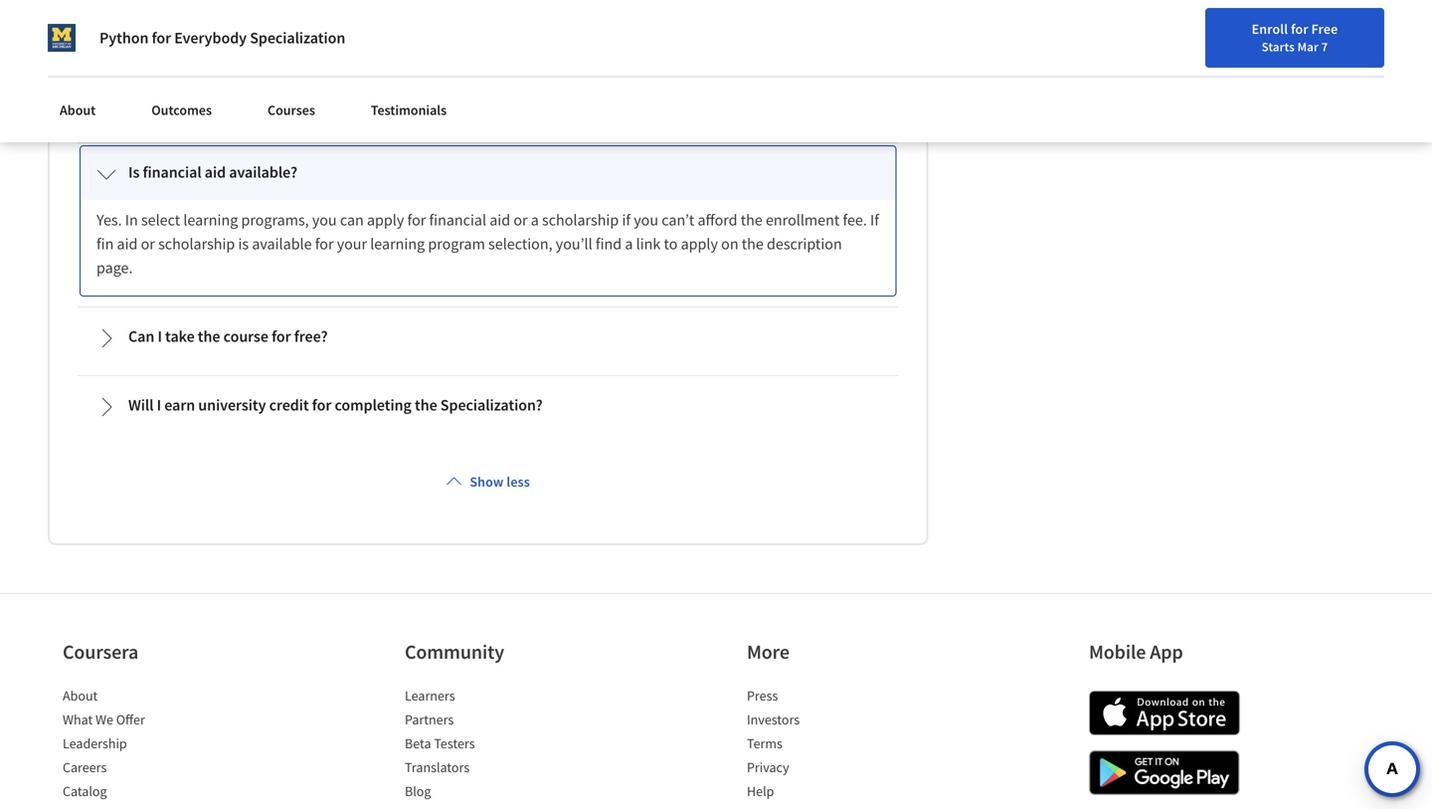 Task type: locate. For each thing, give the bounding box(es) containing it.
earn right will
[[164, 395, 195, 415]]

0 horizontal spatial aid
[[117, 234, 138, 254]]

can right programs,
[[340, 210, 364, 230]]

or down click
[[238, 46, 252, 66]]

about down university of michigan image
[[60, 101, 96, 119]]

the right the complete
[[746, 22, 768, 42]]

0 vertical spatial learning
[[183, 210, 238, 230]]

a up track
[[868, 22, 876, 42]]

you up visit
[[646, 46, 670, 66]]

to up learner
[[741, 46, 755, 66]]

and right enroll
[[651, 22, 677, 42]]

learning down is financial aid available?
[[183, 210, 238, 230]]

view
[[378, 46, 409, 66]]

credit
[[269, 395, 309, 415]]

financial inside yes. in select learning programs, you can apply for financial aid or a scholarship if you can't afford the enrollment fee. if fin aid or scholarship is available for your learning program selection, you'll find a link to apply on the description page.
[[429, 210, 487, 230]]

help link
[[747, 782, 775, 800]]

1 horizontal spatial scholarship
[[542, 210, 619, 230]]

if
[[871, 210, 880, 230]]

list for coursera
[[63, 686, 232, 809]]

financial up program
[[429, 210, 487, 230]]

when
[[605, 46, 642, 66]]

terms link
[[747, 734, 783, 752]]

1 horizontal spatial your
[[337, 234, 367, 254]]

1 horizontal spatial financial
[[429, 210, 487, 230]]

aid left available?
[[205, 162, 226, 182]]

card
[[329, 22, 359, 42]]

you up you're
[[256, 46, 280, 66]]

menu item
[[1076, 20, 1204, 85]]

to
[[126, 22, 142, 42]]

or down "select"
[[141, 234, 155, 254]]

partners
[[405, 710, 454, 728]]

None search field
[[284, 12, 612, 52]]

to right it
[[361, 46, 375, 66]]

to right link
[[664, 234, 678, 254]]

or
[[238, 46, 252, 66], [514, 210, 528, 230], [141, 234, 155, 254]]

university of michigan image
[[48, 24, 76, 52]]

0 vertical spatial earn
[[835, 22, 865, 42]]

0 vertical spatial aid
[[205, 162, 226, 182]]

university
[[198, 395, 266, 415]]

0 horizontal spatial scholarship
[[158, 234, 235, 254]]

0 vertical spatial scholarship
[[542, 210, 619, 230]]

about for about
[[60, 101, 96, 119]]

1 vertical spatial earn
[[164, 395, 195, 415]]

1 vertical spatial scholarship
[[158, 234, 235, 254]]

list containing about
[[63, 686, 232, 809]]

or inside yes! to get started, click the course card that interests you and enroll. you can enroll and complete the course to earn a shareable certificate, or you can audit it to view the course materials for free. when you subscribe to a course that is part of a specialization, you're automatically subscribed to the full specialization. visit your learner dashboard to track your progress.
[[238, 46, 252, 66]]

enroll.
[[509, 22, 552, 42]]

2 vertical spatial your
[[337, 234, 367, 254]]

app
[[1151, 639, 1184, 664]]

for down you in the top of the page
[[550, 46, 568, 66]]

1 vertical spatial that
[[816, 46, 844, 66]]

1 horizontal spatial learning
[[370, 234, 425, 254]]

will i earn university credit for completing the specialization?
[[128, 395, 543, 415]]

0 vertical spatial financial
[[143, 162, 202, 182]]

1 horizontal spatial aid
[[205, 162, 226, 182]]

1 horizontal spatial is
[[847, 46, 857, 66]]

2 horizontal spatial your
[[669, 70, 700, 90]]

0 vertical spatial can
[[583, 22, 606, 42]]

that up "view" at the left top
[[362, 22, 389, 42]]

1 horizontal spatial and
[[651, 22, 677, 42]]

about inside about what we offer leadership careers catalog
[[63, 687, 98, 705]]

that
[[362, 22, 389, 42], [816, 46, 844, 66]]

materials
[[484, 46, 547, 66]]

your right the available
[[337, 234, 367, 254]]

help
[[747, 782, 775, 800]]

program
[[428, 234, 485, 254]]

0 horizontal spatial your
[[97, 94, 127, 113]]

1 vertical spatial about link
[[63, 687, 98, 705]]

testers
[[434, 734, 475, 752]]

for up mar
[[1292, 20, 1309, 38]]

i
[[158, 326, 162, 346], [157, 395, 161, 415]]

1 horizontal spatial can
[[340, 210, 364, 230]]

0 horizontal spatial list
[[63, 686, 232, 809]]

list containing learners
[[405, 686, 574, 809]]

0 horizontal spatial can
[[283, 46, 307, 66]]

1 vertical spatial learning
[[370, 234, 425, 254]]

can up free.
[[583, 22, 606, 42]]

available?
[[229, 162, 298, 182]]

your down part
[[97, 94, 127, 113]]

specialization
[[250, 28, 346, 48]]

privacy link
[[747, 758, 790, 776]]

aid right fin
[[117, 234, 138, 254]]

privacy
[[747, 758, 790, 776]]

2 horizontal spatial list
[[747, 686, 917, 809]]

the right on
[[742, 234, 764, 254]]

2 and from the left
[[651, 22, 677, 42]]

0 horizontal spatial financial
[[143, 162, 202, 182]]

progress.
[[130, 94, 191, 113]]

for down is financial aid available? dropdown button
[[408, 210, 426, 230]]

2 horizontal spatial can
[[583, 22, 606, 42]]

and up materials
[[480, 22, 506, 42]]

about link for outcomes
[[48, 90, 108, 130]]

about link
[[48, 90, 108, 130], [63, 687, 98, 705]]

learner
[[703, 70, 750, 90]]

apply
[[367, 210, 404, 230], [681, 234, 718, 254]]

financial
[[143, 162, 202, 182], [429, 210, 487, 230]]

scholarship up you'll
[[542, 210, 619, 230]]

list
[[63, 686, 232, 809], [405, 686, 574, 809], [747, 686, 917, 809]]

description
[[767, 234, 843, 254]]

1 and from the left
[[480, 22, 506, 42]]

about link down part
[[48, 90, 108, 130]]

1 horizontal spatial earn
[[835, 22, 865, 42]]

1 list from the left
[[63, 686, 232, 809]]

is
[[847, 46, 857, 66], [238, 234, 249, 254]]

page.
[[97, 258, 133, 278]]

click
[[223, 22, 254, 42]]

or up selection,
[[514, 210, 528, 230]]

audit
[[310, 46, 345, 66]]

to inside yes. in select learning programs, you can apply for financial aid or a scholarship if you can't afford the enrollment fee. if fin aid or scholarship is available for your learning program selection, you'll find a link to apply on the description page.
[[664, 234, 678, 254]]

track
[[845, 70, 879, 90]]

1 vertical spatial can
[[283, 46, 307, 66]]

translators
[[405, 758, 470, 776]]

learning left program
[[370, 234, 425, 254]]

can i take the course for free? button
[[81, 310, 896, 364]]

1 vertical spatial about
[[63, 687, 98, 705]]

0 vertical spatial i
[[158, 326, 162, 346]]

yes! to get started, click the course card that interests you and enroll. you can enroll and complete the course to earn a shareable certificate, or you can audit it to view the course materials for free. when you subscribe to a course that is part of a specialization, you're automatically subscribed to the full specialization. visit your learner dashboard to track your progress.
[[97, 22, 882, 113]]

community
[[405, 639, 505, 664]]

about up what
[[63, 687, 98, 705]]

aid
[[205, 162, 226, 182], [490, 210, 511, 230], [117, 234, 138, 254]]

1 horizontal spatial or
[[238, 46, 252, 66]]

you right if
[[634, 210, 659, 230]]

python for everybody specialization
[[100, 28, 346, 48]]

free.
[[572, 46, 601, 66]]

it
[[348, 46, 358, 66]]

3 list from the left
[[747, 686, 917, 809]]

i for can
[[158, 326, 162, 346]]

the down interests
[[412, 46, 434, 66]]

1 vertical spatial or
[[514, 210, 528, 230]]

earn up track
[[835, 22, 865, 42]]

0 vertical spatial is
[[847, 46, 857, 66]]

1 vertical spatial i
[[157, 395, 161, 415]]

earn
[[835, 22, 865, 42], [164, 395, 195, 415]]

to
[[818, 22, 832, 42], [361, 46, 375, 66], [741, 46, 755, 66], [471, 70, 485, 90], [828, 70, 842, 90], [664, 234, 678, 254]]

your down subscribe
[[669, 70, 700, 90]]

a up selection,
[[531, 210, 539, 230]]

0 horizontal spatial that
[[362, 22, 389, 42]]

is left the available
[[238, 234, 249, 254]]

to down materials
[[471, 70, 485, 90]]

starts
[[1262, 39, 1296, 55]]

that up dashboard on the top right
[[816, 46, 844, 66]]

1 vertical spatial aid
[[490, 210, 511, 230]]

2 vertical spatial aid
[[117, 234, 138, 254]]

is up track
[[847, 46, 857, 66]]

1 horizontal spatial apply
[[681, 234, 718, 254]]

financial right is
[[143, 162, 202, 182]]

learners
[[405, 687, 455, 705]]

i for will
[[157, 395, 161, 415]]

catalog link
[[63, 782, 107, 800]]

i right can
[[158, 326, 162, 346]]

the right 'afford' at the top of page
[[741, 210, 763, 230]]

2 list from the left
[[405, 686, 574, 809]]

i right will
[[157, 395, 161, 415]]

courses
[[268, 101, 315, 119]]

is inside yes. in select learning programs, you can apply for financial aid or a scholarship if you can't afford the enrollment fee. if fin aid or scholarship is available for your learning program selection, you'll find a link to apply on the description page.
[[238, 234, 249, 254]]

can
[[583, 22, 606, 42], [283, 46, 307, 66], [340, 210, 364, 230]]

is
[[128, 162, 140, 182]]

yes.
[[97, 210, 122, 230]]

show less
[[470, 473, 530, 491]]

about link up what
[[63, 687, 98, 705]]

0 horizontal spatial and
[[480, 22, 506, 42]]

is inside yes! to get started, click the course card that interests you and enroll. you can enroll and complete the course to earn a shareable certificate, or you can audit it to view the course materials for free. when you subscribe to a course that is part of a specialization, you're automatically subscribed to the full specialization. visit your learner dashboard to track your progress.
[[847, 46, 857, 66]]

you'll
[[556, 234, 593, 254]]

0 horizontal spatial apply
[[367, 210, 404, 230]]

0 vertical spatial about link
[[48, 90, 108, 130]]

selection,
[[489, 234, 553, 254]]

fin
[[97, 234, 114, 254]]

for left free?
[[272, 326, 291, 346]]

more
[[747, 639, 790, 664]]

the left the full
[[488, 70, 510, 90]]

if
[[622, 210, 631, 230]]

specialization.
[[538, 70, 635, 90]]

a right of
[[144, 70, 152, 90]]

list for community
[[405, 686, 574, 809]]

2 horizontal spatial aid
[[490, 210, 511, 230]]

0 horizontal spatial earn
[[164, 395, 195, 415]]

scholarship down "select"
[[158, 234, 235, 254]]

a up dashboard on the top right
[[758, 46, 766, 66]]

2 vertical spatial can
[[340, 210, 364, 230]]

1 vertical spatial apply
[[681, 234, 718, 254]]

0 horizontal spatial is
[[238, 234, 249, 254]]

list containing press
[[747, 686, 917, 809]]

2 horizontal spatial or
[[514, 210, 528, 230]]

2 vertical spatial or
[[141, 234, 155, 254]]

1 horizontal spatial list
[[405, 686, 574, 809]]

show
[[470, 473, 504, 491]]

0 vertical spatial apply
[[367, 210, 404, 230]]

in
[[125, 210, 138, 230]]

1 vertical spatial financial
[[429, 210, 487, 230]]

for inside will i earn university credit for completing the specialization? dropdown button
[[312, 395, 332, 415]]

partners link
[[405, 710, 454, 728]]

for
[[1292, 20, 1309, 38], [152, 28, 171, 48], [550, 46, 568, 66], [408, 210, 426, 230], [315, 234, 334, 254], [272, 326, 291, 346], [312, 395, 332, 415]]

0 vertical spatial about
[[60, 101, 96, 119]]

catalog
[[63, 782, 107, 800]]

1 vertical spatial is
[[238, 234, 249, 254]]

0 vertical spatial or
[[238, 46, 252, 66]]

is financial aid available? button
[[81, 146, 896, 200]]

shareable
[[97, 46, 162, 66]]

what we offer link
[[63, 710, 145, 728]]

can up you're
[[283, 46, 307, 66]]

for right credit
[[312, 395, 332, 415]]

you right programs,
[[312, 210, 337, 230]]

aid up selection,
[[490, 210, 511, 230]]

mar
[[1298, 39, 1319, 55]]

earn inside dropdown button
[[164, 395, 195, 415]]



Task type: describe. For each thing, give the bounding box(es) containing it.
coursera
[[63, 639, 139, 664]]

on
[[722, 234, 739, 254]]

translators link
[[405, 758, 470, 776]]

courses link
[[256, 90, 327, 130]]

chat with us image
[[1377, 753, 1409, 785]]

of
[[127, 70, 141, 90]]

outcomes
[[151, 101, 212, 119]]

started,
[[169, 22, 220, 42]]

yes. in select learning programs, you can apply for financial aid or a scholarship if you can't afford the enrollment fee. if fin aid or scholarship is available for your learning program selection, you'll find a link to apply on the description page.
[[97, 210, 883, 278]]

1 horizontal spatial that
[[816, 46, 844, 66]]

for inside can i take the course for free? dropdown button
[[272, 326, 291, 346]]

we
[[96, 710, 113, 728]]

dashboard
[[753, 70, 825, 90]]

terms
[[747, 734, 783, 752]]

what
[[63, 710, 93, 728]]

0 horizontal spatial learning
[[183, 210, 238, 230]]

the right take
[[198, 326, 220, 346]]

automatically
[[300, 70, 392, 90]]

earn inside yes! to get started, click the course card that interests you and enroll. you can enroll and complete the course to earn a shareable certificate, or you can audit it to view the course materials for free. when you subscribe to a course that is part of a specialization, you're automatically subscribed to the full specialization. visit your learner dashboard to track your progress.
[[835, 22, 865, 42]]

complete
[[680, 22, 743, 42]]

yes!
[[97, 22, 123, 42]]

beta
[[405, 734, 431, 752]]

blog
[[405, 782, 431, 800]]

everybody
[[174, 28, 247, 48]]

investors
[[747, 710, 800, 728]]

specialization?
[[441, 395, 543, 415]]

press investors terms privacy help
[[747, 687, 800, 800]]

beta testers link
[[405, 734, 475, 752]]

certificate,
[[165, 46, 235, 66]]

1 vertical spatial your
[[97, 94, 127, 113]]

offer
[[116, 710, 145, 728]]

python
[[100, 28, 149, 48]]

to up dashboard on the top right
[[818, 22, 832, 42]]

about link for what we offer
[[63, 687, 98, 705]]

7
[[1322, 39, 1329, 55]]

learners link
[[405, 687, 455, 705]]

subscribe
[[673, 46, 738, 66]]

your inside yes. in select learning programs, you can apply for financial aid or a scholarship if you can't afford the enrollment fee. if fin aid or scholarship is available for your learning program selection, you'll find a link to apply on the description page.
[[337, 234, 367, 254]]

select
[[141, 210, 180, 230]]

can inside yes. in select learning programs, you can apply for financial aid or a scholarship if you can't afford the enrollment fee. if fin aid or scholarship is available for your learning program selection, you'll find a link to apply on the description page.
[[340, 210, 364, 230]]

a left link
[[625, 234, 633, 254]]

take
[[165, 326, 195, 346]]

about for about what we offer leadership careers catalog
[[63, 687, 98, 705]]

get it on google play image
[[1090, 750, 1241, 795]]

can i take the course for free?
[[128, 326, 328, 346]]

for inside yes! to get started, click the course card that interests you and enroll. you can enroll and complete the course to earn a shareable certificate, or you can audit it to view the course materials for free. when you subscribe to a course that is part of a specialization, you're automatically subscribed to the full specialization. visit your learner dashboard to track your progress.
[[550, 46, 568, 66]]

0 vertical spatial your
[[669, 70, 700, 90]]

link
[[637, 234, 661, 254]]

for right to
[[152, 28, 171, 48]]

list for more
[[747, 686, 917, 809]]

available
[[252, 234, 312, 254]]

completing
[[335, 395, 412, 415]]

show less button
[[438, 464, 538, 500]]

the right completing
[[415, 395, 438, 415]]

visit
[[638, 70, 666, 90]]

mobile app
[[1090, 639, 1184, 664]]

0 horizontal spatial or
[[141, 234, 155, 254]]

course inside can i take the course for free? dropdown button
[[224, 326, 269, 346]]

you're
[[255, 70, 297, 90]]

learners partners beta testers translators blog
[[405, 687, 475, 800]]

can't
[[662, 210, 695, 230]]

you right interests
[[453, 22, 477, 42]]

careers
[[63, 758, 107, 776]]

to left track
[[828, 70, 842, 90]]

coursera image
[[24, 16, 150, 48]]

mobile
[[1090, 639, 1147, 664]]

full
[[513, 70, 535, 90]]

will i earn university credit for completing the specialization? button
[[81, 379, 896, 433]]

interests
[[392, 22, 449, 42]]

enrollment
[[766, 210, 840, 230]]

is financial aid available?
[[128, 162, 298, 182]]

find
[[596, 234, 622, 254]]

get
[[145, 22, 166, 42]]

for inside the enroll for free starts mar 7
[[1292, 20, 1309, 38]]

for right the available
[[315, 234, 334, 254]]

testimonials link
[[359, 90, 459, 130]]

programs,
[[241, 210, 309, 230]]

can
[[128, 326, 155, 346]]

afford
[[698, 210, 738, 230]]

financial inside dropdown button
[[143, 162, 202, 182]]

specialization,
[[155, 70, 252, 90]]

leadership link
[[63, 734, 127, 752]]

the right click
[[257, 22, 279, 42]]

aid inside dropdown button
[[205, 162, 226, 182]]

subscribed
[[395, 70, 468, 90]]

press
[[747, 687, 779, 705]]

0 vertical spatial that
[[362, 22, 389, 42]]

download on the app store image
[[1090, 691, 1241, 735]]

part
[[97, 70, 124, 90]]

free
[[1312, 20, 1339, 38]]

outcomes link
[[140, 90, 224, 130]]

enroll
[[610, 22, 648, 42]]

less
[[507, 473, 530, 491]]

press link
[[747, 687, 779, 705]]



Task type: vqa. For each thing, say whether or not it's contained in the screenshot.


